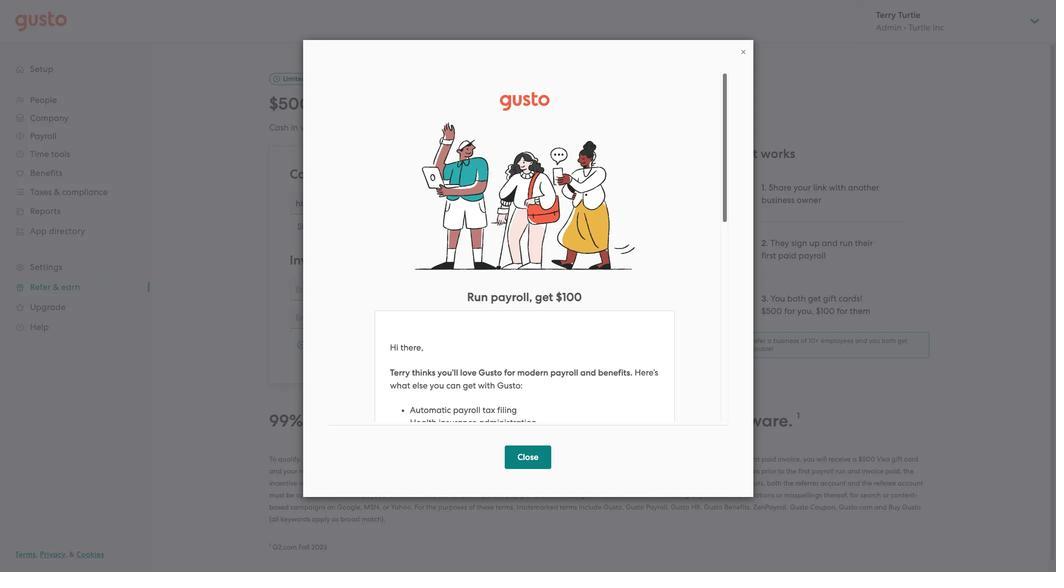 Task type: vqa. For each thing, say whether or not it's contained in the screenshot.
"Org chart"
no



Task type: locate. For each thing, give the bounding box(es) containing it.
link inside 1 . share your link with another business owner
[[814, 183, 827, 193]]

to up the issued.
[[407, 479, 414, 487]]

2 vertical spatial link
[[337, 222, 351, 232]]

them inside 3 . you both get gift cards! $500 for you, $100 for them
[[850, 306, 871, 316]]

0 vertical spatial of
[[801, 337, 807, 345]]

$200.
[[593, 479, 611, 487]]

yahoo.
[[391, 503, 413, 511]]

1 horizontal spatial ,
[[65, 551, 67, 560]]

. right an illustration of a gift image
[[767, 294, 769, 304]]

the up search at the bottom of page
[[862, 479, 873, 487]]

for up "gusto."
[[421, 94, 443, 114]]

0 horizontal spatial $100
[[365, 467, 380, 475]]

sign
[[792, 238, 808, 248], [360, 455, 373, 463]]

gusto.
[[422, 123, 447, 133]]

$500 inside to qualify, your referee must sign up for gusto by january 31st, 2024 and run one or more paid payrolls. within thirty (30) calendar days of your referee's first paid invoice, you will receive a $500 visa gift card and your referee will receive a $100 visa gift card. additionally, if you qualify pursuant to these terms and your referee onboards ten (10) or more employees prior to the first payroll run and invoice paid, the incentive offered to you above will increase to $1,000 and the incentive for your referee will increase to $200. in order to be eligible for the promotion payouts, both the referrer account and the referee account must be open at the time the payouts are issued. you cannot participate in pay-per-click advertising on trademarked terms, including any derivations, variations or misspellings thereof, for search or content- based campaigns on google, msn, or yahoo. for the purposes of these terms, trademarked terms include gusto, gusto payroll, gusto hr, gusto benefits, zenpayroll, gusto coupon, gusto.com and buy gusto (all keywords apply as broad match).
[[859, 455, 876, 463]]

for down cards! at the right
[[837, 306, 848, 316]]

0 vertical spatial .
[[765, 183, 767, 193]]

the down above at the left bottom
[[350, 491, 361, 499]]

the right for
[[426, 503, 437, 511]]

trademarked down click
[[517, 503, 558, 511]]

your
[[324, 123, 342, 133], [386, 167, 413, 182], [794, 183, 812, 193], [303, 455, 317, 463], [705, 455, 719, 463], [284, 467, 298, 475], [604, 467, 618, 475], [505, 479, 519, 487]]

1 vertical spatial get
[[898, 337, 908, 345]]

up for earn
[[396, 123, 407, 133]]

incentive up open
[[269, 479, 298, 487]]

link for share
[[814, 183, 827, 193]]

0 vertical spatial a
[[768, 337, 772, 345]]

by up card.
[[415, 455, 423, 463]]

2 horizontal spatial first
[[799, 467, 810, 475]]

0 horizontal spatial 1
[[269, 542, 271, 549]]

1 vertical spatial them
[[850, 306, 871, 316]]

up up payouts
[[374, 455, 383, 463]]

thirty
[[618, 455, 635, 463]]

your up the "owner" in the right top of the page
[[794, 183, 812, 193]]

both inside the refer a business of 10+ employees and you both get double!
[[882, 337, 897, 345]]

qualify
[[487, 467, 509, 475]]

share
[[769, 183, 792, 193], [297, 222, 320, 232]]

0 horizontal spatial these
[[477, 503, 494, 511]]

2 horizontal spatial $500
[[859, 455, 876, 463]]

0 horizontal spatial incentive
[[269, 479, 298, 487]]

terms link
[[15, 551, 36, 560]]

owner
[[797, 195, 822, 205]]

0 horizontal spatial sign
[[360, 455, 373, 463]]

offered
[[299, 479, 322, 487]]

2 vertical spatial module__icon___go7vc image
[[297, 342, 305, 350]]

business up the thirty
[[588, 411, 654, 431]]

paid,
[[886, 467, 902, 475]]

or up zenpayroll,
[[776, 491, 783, 499]]

2 vertical spatial first
[[799, 467, 810, 475]]

0 vertical spatial you
[[771, 294, 786, 304]]

employees inside the refer a business of 10+ employees and you both get double!
[[821, 337, 854, 345]]

gusto
[[395, 455, 414, 463], [626, 503, 645, 511], [671, 503, 690, 511], [704, 503, 723, 511], [790, 503, 809, 511], [903, 503, 921, 511]]

1 horizontal spatial $500
[[762, 306, 783, 316]]

receive up thereof,
[[829, 455, 851, 463]]

you down "$1,000"
[[425, 491, 437, 499]]

module__icon___go7vc image
[[740, 48, 748, 56], [667, 313, 675, 321], [297, 342, 305, 350]]

invoice
[[862, 467, 884, 475]]

link left on:
[[337, 222, 351, 232]]

fall
[[299, 543, 310, 551]]

1 vertical spatial $100
[[365, 467, 380, 475]]

visa up paid,
[[877, 455, 890, 463]]

. inside 2 . they sign up and run their first paid payroll
[[767, 238, 769, 248]]

cash in when your referral signs up for gusto. earn
[[269, 123, 470, 133]]

in inside cash in when your referral signs up for gusto. earn
[[291, 123, 298, 133]]

$500 inside 3 . you both get gift cards! $500 for you, $100 for them
[[762, 306, 783, 316]]

0 horizontal spatial increase
[[379, 479, 405, 487]]

1 vertical spatial be
[[286, 491, 294, 499]]

terms
[[568, 467, 585, 475], [560, 503, 578, 511]]

refer a business of 10+ employees and you both get double!
[[751, 337, 908, 353]]

employees inside to qualify, your referee must sign up for gusto by january 31st, 2024 and run one or more paid payrolls. within thirty (30) calendar days of your referee's first paid invoice, you will receive a $500 visa gift card and your referee will receive a $100 visa gift card. additionally, if you qualify pursuant to these terms and your referee onboards ten (10) or more employees prior to the first payroll run and invoice paid, the incentive offered to you above will increase to $1,000 and the incentive for your referee will increase to $200. in order to be eligible for the promotion payouts, both the referrer account and the referee account must be open at the time the payouts are issued. you cannot participate in pay-per-click advertising on trademarked terms, including any derivations, variations or misspellings thereof, for search or content- based campaigns on google, msn, or yahoo. for the purposes of these terms, trademarked terms include gusto, gusto payroll, gusto hr, gusto benefits, zenpayroll, gusto coupon, gusto.com and buy gusto (all keywords apply as broad match).
[[726, 467, 760, 475]]

be
[[647, 479, 655, 487], [286, 491, 294, 499]]

1 horizontal spatial in
[[499, 491, 505, 499]]

and up thereof,
[[848, 479, 861, 487]]

1 vertical spatial module__icon___go7vc image
[[667, 313, 675, 321]]

a up double!
[[768, 337, 772, 345]]

0 vertical spatial on
[[587, 491, 595, 499]]

0 horizontal spatial by
[[326, 253, 340, 268]]

employees
[[821, 337, 854, 345], [726, 467, 760, 475]]

qualify,
[[278, 455, 301, 463]]

and
[[587, 467, 602, 475]]

trademarked down the in on the right bottom of the page
[[597, 491, 638, 499]]

time up the google,
[[335, 491, 349, 499]]

you inside the refer a business of 10+ employees and you both get double!
[[869, 337, 881, 345]]

payouts,
[[738, 479, 766, 487]]

0 horizontal spatial you
[[425, 491, 437, 499]]

2 . they sign up and run their first paid payroll
[[762, 238, 874, 261]]

linkedin button
[[438, 222, 473, 232]]

0 vertical spatial 1
[[762, 183, 765, 193]]

1 horizontal spatial time
[[335, 491, 349, 499]]

apply
[[312, 515, 330, 523]]

1 vertical spatial more
[[708, 467, 725, 475]]

0 vertical spatial gift
[[824, 294, 837, 304]]

1 vertical spatial $500
[[762, 306, 783, 316]]

zenpayroll,
[[754, 503, 789, 511]]

incentive up participate
[[464, 479, 493, 487]]

with
[[829, 183, 846, 193]]

. inside 1 . share your link with another business owner
[[765, 183, 767, 193]]

of down participate
[[469, 503, 475, 511]]

must up based
[[269, 491, 285, 499]]

you right 3
[[771, 294, 786, 304]]

up for by
[[374, 455, 383, 463]]

for left "gusto."
[[409, 123, 420, 133]]

0 horizontal spatial trademarked
[[517, 503, 558, 511]]

1 horizontal spatial link
[[416, 167, 437, 182]]

first up referrer
[[799, 467, 810, 475]]

first down 2
[[762, 251, 777, 261]]

a up 'gusto.com'
[[853, 455, 857, 463]]

1 vertical spatial trademarked
[[517, 503, 558, 511]]

0 vertical spatial time
[[308, 75, 321, 83]]

1 horizontal spatial incentive
[[464, 479, 493, 487]]

None field
[[290, 193, 609, 215]]

of left '10+'
[[801, 337, 807, 345]]

1 horizontal spatial by
[[415, 455, 423, 463]]

1 horizontal spatial a
[[768, 337, 772, 345]]

2 vertical spatial business
[[588, 411, 654, 431]]

for them (or double!)
[[417, 94, 585, 114]]

&
[[69, 551, 75, 560]]

business
[[762, 195, 795, 205], [774, 337, 799, 345], [588, 411, 654, 431]]

(or
[[492, 94, 515, 114]]

2 , from the left
[[65, 551, 67, 560]]

close button
[[505, 446, 551, 470]]

0 vertical spatial get
[[808, 294, 821, 304]]

1 horizontal spatial account
[[898, 479, 924, 487]]

.
[[765, 183, 767, 193], [767, 238, 769, 248], [767, 294, 769, 304]]

sign up above at the left bottom
[[360, 455, 373, 463]]

2 horizontal spatial both
[[882, 337, 897, 345]]

$500
[[269, 94, 311, 114], [762, 306, 783, 316], [859, 455, 876, 463]]

in
[[291, 123, 298, 133], [520, 411, 535, 431], [499, 491, 505, 499]]

payroll up referrer
[[812, 467, 834, 475]]

1 enter email address email field from the top
[[290, 279, 680, 301]]

2 horizontal spatial gift
[[892, 455, 903, 463]]

1 inside 1 g2.com fall 2023
[[269, 542, 271, 549]]

promotion
[[704, 479, 737, 487]]

0 horizontal spatial be
[[286, 491, 294, 499]]

0 vertical spatial in
[[291, 123, 298, 133]]

must up above at the left bottom
[[343, 455, 358, 463]]

. right an illustration of a heart image
[[765, 183, 767, 193]]

share the link on:
[[297, 222, 365, 232]]

account up the 'content-'
[[898, 479, 924, 487]]

more up promotion
[[708, 467, 725, 475]]

cash
[[269, 123, 289, 133]]

1 increase from the left
[[379, 479, 405, 487]]

first right "referee's"
[[749, 455, 760, 463]]

in left the pay- at the bottom left of page
[[499, 491, 505, 499]]

payroll
[[799, 251, 826, 261], [659, 411, 714, 431], [812, 467, 834, 475]]

1 horizontal spatial $100
[[816, 306, 835, 316]]

1 horizontal spatial gift
[[824, 294, 837, 304]]

run inside 2 . they sign up and run their first paid payroll
[[840, 238, 853, 248]]

them up earn
[[447, 94, 488, 114]]

terms,
[[640, 491, 659, 499], [496, 503, 515, 511]]

0 horizontal spatial module__icon___go7vc image
[[297, 342, 305, 350]]

$500 down limited
[[269, 94, 311, 114]]

you
[[869, 337, 881, 345], [804, 455, 815, 463], [474, 467, 486, 475], [332, 479, 344, 487]]

1 vertical spatial receive
[[335, 467, 358, 475]]

0 horizontal spatial employees
[[726, 467, 760, 475]]

increase up advertising
[[556, 479, 583, 487]]

in inside to qualify, your referee must sign up for gusto by january 31st, 2024 and run one or more paid payrolls. within thirty (30) calendar days of your referee's first paid invoice, you will receive a $500 visa gift card and your referee will receive a $100 visa gift card. additionally, if you qualify pursuant to these terms and your referee onboards ten (10) or more employees prior to the first payroll run and invoice paid, the incentive offered to you above will increase to $1,000 and the incentive for your referee will increase to $200. in order to be eligible for the promotion payouts, both the referrer account and the referee account must be open at the time the payouts are issued. you cannot participate in pay-per-click advertising on trademarked terms, including any derivations, variations or misspellings thereof, for search or content- based campaigns on google, msn, or yahoo. for the purposes of these terms, trademarked terms include gusto, gusto payroll, gusto hr, gusto benefits, zenpayroll, gusto coupon, gusto.com and buy gusto (all keywords apply as broad match).
[[499, 491, 505, 499]]

2 vertical spatial both
[[767, 479, 782, 487]]

link up the "owner" in the right top of the page
[[814, 183, 827, 193]]

include
[[579, 503, 602, 511]]

, left 'privacy'
[[36, 551, 38, 560]]

payroll inside 2 . they sign up and run their first paid payroll
[[799, 251, 826, 261]]

0 vertical spatial up
[[396, 123, 407, 133]]

1 horizontal spatial visa
[[877, 455, 890, 463]]

on
[[587, 491, 595, 499], [327, 503, 336, 511]]

1 vertical spatial terms
[[560, 503, 578, 511]]

1 horizontal spatial trademarked
[[597, 491, 638, 499]]

1 horizontal spatial employees
[[821, 337, 854, 345]]

1 vertical spatial share
[[297, 222, 320, 232]]

2 vertical spatial in
[[499, 491, 505, 499]]

misspellings
[[785, 491, 823, 499]]

. for 1
[[765, 183, 767, 193]]

0 horizontal spatial up
[[374, 455, 383, 463]]

be down onboards
[[647, 479, 655, 487]]

0 vertical spatial $500
[[269, 94, 311, 114]]

gift left card.
[[397, 467, 408, 475]]

link down "gusto."
[[416, 167, 437, 182]]

up inside to qualify, your referee must sign up for gusto by january 31st, 2024 and run one or more paid payrolls. within thirty (30) calendar days of your referee's first paid invoice, you will receive a $500 visa gift card and your referee will receive a $100 visa gift card. additionally, if you qualify pursuant to these terms and your referee onboards ten (10) or more employees prior to the first payroll run and invoice paid, the incentive offered to you above will increase to $1,000 and the incentive for your referee will increase to $200. in order to be eligible for the promotion payouts, both the referrer account and the referee account must be open at the time the payouts are issued. you cannot participate in pay-per-click advertising on trademarked terms, including any derivations, variations or misspellings thereof, for search or content- based campaigns on google, msn, or yahoo. for the purposes of these terms, trademarked terms include gusto, gusto payroll, gusto hr, gusto benefits, zenpayroll, gusto coupon, gusto.com and buy gusto (all keywords apply as broad match).
[[374, 455, 383, 463]]

$100
[[816, 306, 835, 316], [365, 467, 380, 475]]

variations
[[744, 491, 775, 499]]

or right "(10)"
[[700, 467, 707, 475]]

0 vertical spatial business
[[762, 195, 795, 205]]

of right 'days'
[[697, 455, 704, 463]]

share down the works
[[769, 183, 792, 193]]

1 horizontal spatial module__icon___go7vc image
[[667, 313, 675, 321]]

paid
[[779, 251, 797, 261], [551, 455, 566, 463], [762, 455, 777, 463]]

must
[[343, 455, 358, 463], [269, 491, 285, 499]]

1 horizontal spatial be
[[647, 479, 655, 487]]

invite
[[290, 253, 323, 268]]

for left "you,"
[[785, 306, 796, 316]]

your inside 1 . share your link with another business owner
[[794, 183, 812, 193]]

1 left g2.com
[[269, 542, 271, 549]]

0 vertical spatial $100
[[816, 306, 835, 316]]

share inside 1 . share your link with another business owner
[[769, 183, 792, 193]]

31st,
[[452, 455, 466, 463]]

one
[[511, 455, 523, 463]]

your right when on the left top of the page
[[324, 123, 342, 133]]

2 vertical spatial a
[[359, 467, 364, 475]]

2 vertical spatial .
[[767, 294, 769, 304]]

a up above at the left bottom
[[359, 467, 364, 475]]

$100 inside to qualify, your referee must sign up for gusto by january 31st, 2024 and run one or more paid payrolls. within thirty (30) calendar days of your referee's first paid invoice, you will receive a $500 visa gift card and your referee will receive a $100 visa gift card. additionally, if you qualify pursuant to these terms and your referee onboards ten (10) or more employees prior to the first payroll run and invoice paid, the incentive offered to you above will increase to $1,000 and the incentive for your referee will increase to $200. in order to be eligible for the promotion payouts, both the referrer account and the referee account must be open at the time the payouts are issued. you cannot participate in pay-per-click advertising on trademarked terms, including any derivations, variations or misspellings thereof, for search or content- based campaigns on google, msn, or yahoo. for the purposes of these terms, trademarked terms include gusto, gusto payroll, gusto hr, gusto benefits, zenpayroll, gusto coupon, gusto.com and buy gusto (all keywords apply as broad match).
[[365, 467, 380, 475]]

above
[[345, 479, 365, 487]]

2 horizontal spatial module__icon___go7vc image
[[740, 48, 748, 56]]

business up double!
[[774, 337, 799, 345]]

1 , from the left
[[36, 551, 38, 560]]

business inside the refer a business of 10+ employees and you both get double!
[[774, 337, 799, 345]]

1 vertical spatial enter email address email field
[[290, 307, 680, 329]]

1 vertical spatial sign
[[360, 455, 373, 463]]

the left on:
[[322, 222, 335, 232]]

run left one
[[499, 455, 510, 463]]

0 horizontal spatial get
[[808, 294, 821, 304]]

terms , privacy , & cookies
[[15, 551, 104, 560]]

an illustration of a handshake image
[[726, 237, 751, 262]]

your down the qualify,
[[284, 467, 298, 475]]

gusto down derivations,
[[704, 503, 723, 511]]

paid down they
[[779, 251, 797, 261]]

both
[[788, 294, 806, 304], [882, 337, 897, 345], [767, 479, 782, 487]]

within
[[596, 455, 617, 463]]

to right offered
[[324, 479, 330, 487]]

Enter email address email field
[[290, 279, 680, 301], [290, 307, 680, 329]]

module__icon___go7vc image inside 'close' document
[[740, 48, 748, 56]]

2 horizontal spatial a
[[853, 455, 857, 463]]

you inside to qualify, your referee must sign up for gusto by january 31st, 2024 and run one or more paid payrolls. within thirty (30) calendar days of your referee's first paid invoice, you will receive a $500 visa gift card and your referee will receive a $100 visa gift card. additionally, if you qualify pursuant to these terms and your referee onboards ten (10) or more employees prior to the first payroll run and invoice paid, the incentive offered to you above will increase to $1,000 and the incentive for your referee will increase to $200. in order to be eligible for the promotion payouts, both the referrer account and the referee account must be open at the time the payouts are issued. you cannot participate in pay-per-click advertising on trademarked terms, including any derivations, variations or misspellings thereof, for search or content- based campaigns on google, msn, or yahoo. for the purposes of these terms, trademarked terms include gusto, gusto payroll, gusto hr, gusto benefits, zenpayroll, gusto coupon, gusto.com and buy gusto (all keywords apply as broad match).
[[425, 491, 437, 499]]

1 right an illustration of a heart image
[[762, 183, 765, 193]]

home image
[[15, 11, 67, 31]]

run left their
[[840, 238, 853, 248]]

cookies button
[[76, 549, 104, 561]]

calendar
[[651, 455, 679, 463]]

on up include
[[587, 491, 595, 499]]

2 vertical spatial $500
[[859, 455, 876, 463]]

account menu element
[[863, 0, 1042, 43]]

terms down payrolls.
[[568, 467, 585, 475]]

by
[[326, 253, 340, 268], [415, 455, 423, 463]]

participate
[[462, 491, 497, 499]]

visa up are
[[382, 467, 395, 475]]

0 horizontal spatial $500
[[269, 94, 311, 114]]

. left they
[[767, 238, 769, 248]]

1 horizontal spatial must
[[343, 455, 358, 463]]

0 vertical spatial them
[[447, 94, 488, 114]]

0 horizontal spatial visa
[[382, 467, 395, 475]]

the
[[322, 222, 335, 232], [787, 467, 797, 475], [904, 467, 914, 475], [452, 479, 463, 487], [692, 479, 702, 487], [784, 479, 794, 487], [862, 479, 873, 487], [323, 491, 333, 499], [350, 491, 361, 499], [426, 503, 437, 511]]

business inside 1 . share your link with another business owner
[[762, 195, 795, 205]]

terms, down the pay- at the bottom left of page
[[496, 503, 515, 511]]

, left &
[[65, 551, 67, 560]]

business left the "owner" in the right top of the page
[[762, 195, 795, 205]]

0 horizontal spatial time
[[308, 75, 321, 83]]

an illustration of a heart image
[[726, 182, 751, 207]]

0 horizontal spatial account
[[821, 479, 846, 487]]

a
[[768, 337, 772, 345], [853, 455, 857, 463], [359, 467, 364, 475]]

0 horizontal spatial first
[[749, 455, 760, 463]]

1 horizontal spatial 1
[[762, 183, 765, 193]]

the up cannot
[[452, 479, 463, 487]]

2 vertical spatial of
[[469, 503, 475, 511]]

1 inside 1 . share your link with another business owner
[[762, 183, 765, 193]]

payroll up 'days'
[[659, 411, 714, 431]]

2 horizontal spatial of
[[801, 337, 807, 345]]

0 vertical spatial enter email address email field
[[290, 279, 680, 301]]

1 vertical spatial terms,
[[496, 503, 515, 511]]

increase up are
[[379, 479, 405, 487]]

run
[[840, 238, 853, 248], [499, 455, 510, 463], [836, 467, 846, 475]]

offer
[[323, 75, 338, 83]]

1 horizontal spatial share
[[769, 183, 792, 193]]

account up thereof,
[[821, 479, 846, 487]]

more
[[533, 455, 550, 463], [708, 467, 725, 475]]

up
[[396, 123, 407, 133], [810, 238, 820, 248], [374, 455, 383, 463]]

issued.
[[402, 491, 423, 499]]

0 vertical spatial more
[[533, 455, 550, 463]]

up right they
[[810, 238, 820, 248]]

share up invite
[[297, 222, 320, 232]]

0 horizontal spatial both
[[767, 479, 782, 487]]

for
[[421, 94, 443, 114], [409, 123, 420, 133], [785, 306, 796, 316], [837, 306, 848, 316], [384, 455, 393, 463], [494, 479, 503, 487], [681, 479, 690, 487], [850, 491, 859, 499]]

1 vertical spatial employees
[[726, 467, 760, 475]]

gift up paid,
[[892, 455, 903, 463]]

1 vertical spatial of
[[697, 455, 704, 463]]

more up pursuant
[[533, 455, 550, 463]]

up inside cash in when your referral signs up for gusto. earn
[[396, 123, 407, 133]]

ten
[[675, 467, 686, 475]]

to down and
[[584, 479, 591, 487]]

payroll inside to qualify, your referee must sign up for gusto by january 31st, 2024 and run one or more paid payrolls. within thirty (30) calendar days of your referee's first paid invoice, you will receive a $500 visa gift card and your referee will receive a $100 visa gift card. additionally, if you qualify pursuant to these terms and your referee onboards ten (10) or more employees prior to the first payroll run and invoice paid, the incentive offered to you above will increase to $1,000 and the incentive for your referee will increase to $200. in order to be eligible for the promotion payouts, both the referrer account and the referee account must be open at the time the payouts are issued. you cannot participate in pay-per-click advertising on trademarked terms, including any derivations, variations or misspellings thereof, for search or content- based campaigns on google, msn, or yahoo. for the purposes of these terms, trademarked terms include gusto, gusto payroll, gusto hr, gusto benefits, zenpayroll, gusto coupon, gusto.com and buy gusto (all keywords apply as broad match).
[[812, 467, 834, 475]]



Task type: describe. For each thing, give the bounding box(es) containing it.
buy
[[889, 503, 901, 511]]

advertising
[[550, 491, 585, 499]]

purposes
[[438, 503, 467, 511]]

gusto down the 'content-'
[[903, 503, 921, 511]]

your right the qualify,
[[303, 455, 317, 463]]

score
[[475, 411, 516, 431]]

2 horizontal spatial in
[[520, 411, 535, 431]]

an illustration of a gift image
[[726, 293, 751, 317]]

pursuant
[[511, 467, 539, 475]]

2 enter email address email field from the top
[[290, 307, 680, 329]]

referrer
[[796, 479, 819, 487]]

and down 'to'
[[269, 467, 282, 475]]

search
[[861, 491, 882, 499]]

2024
[[467, 455, 483, 463]]

1 vertical spatial must
[[269, 491, 285, 499]]

1 vertical spatial visa
[[382, 467, 395, 475]]

open
[[296, 491, 312, 499]]

1 horizontal spatial of
[[697, 455, 704, 463]]

copy
[[290, 167, 320, 182]]

0 horizontal spatial a
[[359, 467, 364, 475]]

linkedin
[[441, 222, 470, 231]]

software.
[[718, 411, 793, 431]]

(all
[[269, 515, 279, 523]]

if
[[468, 467, 472, 475]]

as
[[332, 515, 339, 523]]

and left invoice
[[848, 467, 861, 475]]

including
[[661, 491, 690, 499]]

copy and share your link
[[290, 167, 437, 182]]

hr,
[[692, 503, 703, 511]]

how it works
[[720, 146, 796, 162]]

0 vertical spatial terms,
[[640, 491, 659, 499]]

for up are
[[384, 455, 393, 463]]

paid inside 2 . they sign up and run their first paid payroll
[[779, 251, 797, 261]]

invite by email
[[290, 253, 377, 268]]

january
[[425, 455, 451, 463]]

(30)
[[637, 455, 649, 463]]

and up qualify
[[485, 455, 498, 463]]

for down qualify
[[494, 479, 503, 487]]

. for 2
[[767, 238, 769, 248]]

for up 'gusto.com'
[[850, 491, 859, 499]]

or up buy
[[883, 491, 890, 499]]

3
[[762, 294, 767, 304]]

2x list
[[720, 166, 930, 358]]

terms
[[15, 551, 36, 560]]

2 vertical spatial run
[[836, 467, 846, 475]]

2 increase from the left
[[556, 479, 583, 487]]

sign inside to qualify, your referee must sign up for gusto by january 31st, 2024 and run one or more paid payrolls. within thirty (30) calendar days of your referee's first paid invoice, you will receive a $500 visa gift card and your referee will receive a $100 visa gift card. additionally, if you qualify pursuant to these terms and your referee onboards ten (10) or more employees prior to the first payroll run and invoice paid, the incentive offered to you above will increase to $1,000 and the incentive for your referee will increase to $200. in order to be eligible for the promotion payouts, both the referrer account and the referee account must be open at the time the payouts are issued. you cannot participate in pay-per-click advertising on trademarked terms, including any derivations, variations or misspellings thereof, for search or content- based campaigns on google, msn, or yahoo. for the purposes of these terms, trademarked terms include gusto, gusto payroll, gusto hr, gusto benefits, zenpayroll, gusto coupon, gusto.com and buy gusto (all keywords apply as broad match).
[[360, 455, 373, 463]]

gusto right gusto,
[[626, 503, 645, 511]]

0 vertical spatial terms
[[568, 467, 585, 475]]

by inside to qualify, your referee must sign up for gusto by january 31st, 2024 and run one or more paid payrolls. within thirty (30) calendar days of your referee's first paid invoice, you will receive a $500 visa gift card and your referee will receive a $100 visa gift card. additionally, if you qualify pursuant to these terms and your referee onboards ten (10) or more employees prior to the first payroll run and invoice paid, the incentive offered to you above will increase to $1,000 and the incentive for your referee will increase to $200. in order to be eligible for the promotion payouts, both the referrer account and the referee account must be open at the time the payouts are issued. you cannot participate in pay-per-click advertising on trademarked terms, including any derivations, variations or misspellings thereof, for search or content- based campaigns on google, msn, or yahoo. for the purposes of these terms, trademarked terms include gusto, gusto payroll, gusto hr, gusto benefits, zenpayroll, gusto coupon, gusto.com and buy gusto (all keywords apply as broad match).
[[415, 455, 423, 463]]

0 vertical spatial visa
[[877, 455, 890, 463]]

2023
[[311, 543, 327, 551]]

refer
[[751, 337, 766, 345]]

to right prior
[[778, 467, 785, 475]]

0 horizontal spatial link
[[337, 222, 351, 232]]

1 for 1 . share your link with another business owner
[[762, 183, 765, 193]]

0 vertical spatial must
[[343, 455, 358, 463]]

1 inside 99% satisfaction. highest score in small-business payroll software. 1
[[797, 411, 800, 421]]

both inside to qualify, your referee must sign up for gusto by january 31st, 2024 and run one or more paid payrolls. within thirty (30) calendar days of your referee's first paid invoice, you will receive a $500 visa gift card and your referee will receive a $100 visa gift card. additionally, if you qualify pursuant to these terms and your referee onboards ten (10) or more employees prior to the first payroll run and invoice paid, the incentive offered to you above will increase to $1,000 and the incentive for your referee will increase to $200. in order to be eligible for the promotion payouts, both the referrer account and the referee account must be open at the time the payouts are issued. you cannot participate in pay-per-click advertising on trademarked terms, including any derivations, variations or misspellings thereof, for search or content- based campaigns on google, msn, or yahoo. for the purposes of these terms, trademarked terms include gusto, gusto payroll, gusto hr, gusto benefits, zenpayroll, gusto coupon, gusto.com and buy gusto (all keywords apply as broad match).
[[767, 479, 782, 487]]

0 horizontal spatial receive
[[335, 467, 358, 475]]

get inside the refer a business of 10+ employees and you both get double!
[[898, 337, 908, 345]]

1 vertical spatial on
[[327, 503, 336, 511]]

0 horizontal spatial share
[[297, 222, 320, 232]]

the right at
[[323, 491, 333, 499]]

0 vertical spatial trademarked
[[597, 491, 638, 499]]

0 horizontal spatial more
[[533, 455, 550, 463]]

for
[[415, 503, 425, 511]]

gusto.com
[[839, 503, 873, 511]]

2 account from the left
[[898, 479, 924, 487]]

per-
[[521, 491, 535, 499]]

1 horizontal spatial paid
[[762, 455, 777, 463]]

and right copy
[[323, 167, 347, 182]]

cannot
[[438, 491, 460, 499]]

1 horizontal spatial more
[[708, 467, 725, 475]]

pay-
[[506, 491, 521, 499]]

signs
[[375, 123, 394, 133]]

1 incentive from the left
[[269, 479, 298, 487]]

and left buy
[[875, 503, 887, 511]]

double!)
[[519, 94, 585, 114]]

at
[[314, 491, 321, 499]]

privacy link
[[40, 551, 65, 560]]

1 vertical spatial these
[[477, 503, 494, 511]]

payrolls.
[[568, 455, 594, 463]]

for down ten at the right bottom of the page
[[681, 479, 690, 487]]

0 horizontal spatial paid
[[551, 455, 566, 463]]

double!
[[751, 345, 774, 353]]

0 horizontal spatial them
[[447, 94, 488, 114]]

close document
[[303, 40, 754, 498]]

keywords
[[281, 515, 310, 523]]

your inside cash in when your referral signs up for gusto. earn
[[324, 123, 342, 133]]

1 horizontal spatial on
[[587, 491, 595, 499]]

msn,
[[364, 503, 381, 511]]

gift inside 3 . you both get gift cards! $500 for you, $100 for them
[[824, 294, 837, 304]]

1 for 1 g2.com fall 2023
[[269, 542, 271, 549]]

card
[[905, 455, 919, 463]]

of inside the refer a business of 10+ employees and you both get double!
[[801, 337, 807, 345]]

you inside 3 . you both get gift cards! $500 for you, $100 for them
[[771, 294, 786, 304]]

small-
[[539, 411, 588, 431]]

broad
[[341, 515, 360, 523]]

0 vertical spatial receive
[[829, 455, 851, 463]]

or right one
[[525, 455, 532, 463]]

earn
[[449, 123, 468, 133]]

2 incentive from the left
[[464, 479, 493, 487]]

1 vertical spatial run
[[499, 455, 510, 463]]

1 vertical spatial a
[[853, 455, 857, 463]]

your down within
[[604, 467, 618, 475]]

1 vertical spatial payroll
[[659, 411, 714, 431]]

cookies
[[76, 551, 104, 560]]

cards!
[[839, 294, 863, 304]]

highest
[[410, 411, 471, 431]]

the down card
[[904, 467, 914, 475]]

based
[[269, 503, 289, 511]]

your left "referee's"
[[705, 455, 719, 463]]

gusto down misspellings
[[790, 503, 809, 511]]

gusto up card.
[[395, 455, 414, 463]]

up inside 2 . they sign up and run their first paid payroll
[[810, 238, 820, 248]]

or right msn,
[[383, 503, 389, 511]]

coupon,
[[811, 503, 838, 511]]

0 horizontal spatial gift
[[397, 467, 408, 475]]

payroll,
[[646, 503, 669, 511]]

you,
[[798, 306, 814, 316]]

when
[[300, 123, 322, 133]]

$100 inside 3 . you both get gift cards! $500 for you, $100 for them
[[816, 306, 835, 316]]

and inside the refer a business of 10+ employees and you both get double!
[[856, 337, 868, 345]]

email
[[343, 253, 377, 268]]

get inside 3 . you both get gift cards! $500 for you, $100 for them
[[808, 294, 821, 304]]

time inside to qualify, your referee must sign up for gusto by january 31st, 2024 and run one or more paid payrolls. within thirty (30) calendar days of your referee's first paid invoice, you will receive a $500 visa gift card and your referee will receive a $100 visa gift card. additionally, if you qualify pursuant to these terms and your referee onboards ten (10) or more employees prior to the first payroll run and invoice paid, the incentive offered to you above will increase to $1,000 and the incentive for your referee will increase to $200. in order to be eligible for the promotion payouts, both the referrer account and the referee account must be open at the time the payouts are issued. you cannot participate in pay-per-click advertising on trademarked terms, including any derivations, variations or misspellings thereof, for search or content- based campaigns on google, msn, or yahoo. for the purposes of these terms, trademarked terms include gusto, gusto payroll, gusto hr, gusto benefits, zenpayroll, gusto coupon, gusto.com and buy gusto (all keywords apply as broad match).
[[335, 491, 349, 499]]

first inside 2 . they sign up and run their first paid payroll
[[762, 251, 777, 261]]

to qualify, your referee must sign up for gusto by january 31st, 2024 and run one or more paid payrolls. within thirty (30) calendar days of your referee's first paid invoice, you will receive a $500 visa gift card and your referee will receive a $100 visa gift card. additionally, if you qualify pursuant to these terms and your referee onboards ten (10) or more employees prior to the first payroll run and invoice paid, the incentive offered to you above will increase to $1,000 and the incentive for your referee will increase to $200. in order to be eligible for the promotion payouts, both the referrer account and the referee account must be open at the time the payouts are issued. you cannot participate in pay-per-click advertising on trademarked terms, including any derivations, variations or misspellings thereof, for search or content- based campaigns on google, msn, or yahoo. for the purposes of these terms, trademarked terms include gusto, gusto payroll, gusto hr, gusto benefits, zenpayroll, gusto coupon, gusto.com and buy gusto (all keywords apply as broad match).
[[269, 455, 924, 523]]

on:
[[353, 222, 365, 232]]

. inside 3 . you both get gift cards! $500 for you, $100 for them
[[767, 294, 769, 304]]

1 account from the left
[[821, 479, 846, 487]]

to right pursuant
[[541, 467, 547, 475]]

payouts
[[362, 491, 388, 499]]

link for share
[[416, 167, 437, 182]]

card.
[[409, 467, 425, 475]]

0 horizontal spatial terms,
[[496, 503, 515, 511]]

share
[[350, 167, 383, 182]]

content-
[[891, 491, 918, 499]]

gusto down including
[[671, 503, 690, 511]]

the down invoice,
[[787, 467, 797, 475]]

a inside the refer a business of 10+ employees and you both get double!
[[768, 337, 772, 345]]

the left referrer
[[784, 479, 794, 487]]

to right 'order'
[[639, 479, 645, 487]]

and inside 2 . they sign up and run their first paid payroll
[[822, 238, 838, 248]]

g2.com
[[273, 543, 297, 551]]

referral
[[344, 123, 372, 133]]

referee's
[[721, 455, 747, 463]]

days
[[681, 455, 696, 463]]

$1,000
[[415, 479, 436, 487]]

eligible
[[657, 479, 679, 487]]

limited time offer
[[283, 75, 338, 83]]

google,
[[337, 503, 362, 511]]

how
[[720, 146, 747, 162]]

and down additionally,
[[438, 479, 451, 487]]

your right share
[[386, 167, 413, 182]]

both inside 3 . you both get gift cards! $500 for you, $100 for them
[[788, 294, 806, 304]]

0 horizontal spatial of
[[469, 503, 475, 511]]

for inside cash in when your referral signs up for gusto. earn
[[409, 123, 420, 133]]

1 . share your link with another business owner
[[762, 183, 880, 205]]

the up 'any' on the right bottom
[[692, 479, 702, 487]]

10+
[[809, 337, 820, 345]]

99%
[[269, 411, 303, 431]]

any
[[692, 491, 703, 499]]

onboards
[[643, 467, 674, 475]]

sign inside 2 . they sign up and run their first paid payroll
[[792, 238, 808, 248]]

your up the pay- at the bottom left of page
[[505, 479, 519, 487]]

close
[[518, 452, 539, 463]]

1 horizontal spatial these
[[549, 467, 566, 475]]

thereof,
[[824, 491, 849, 499]]



